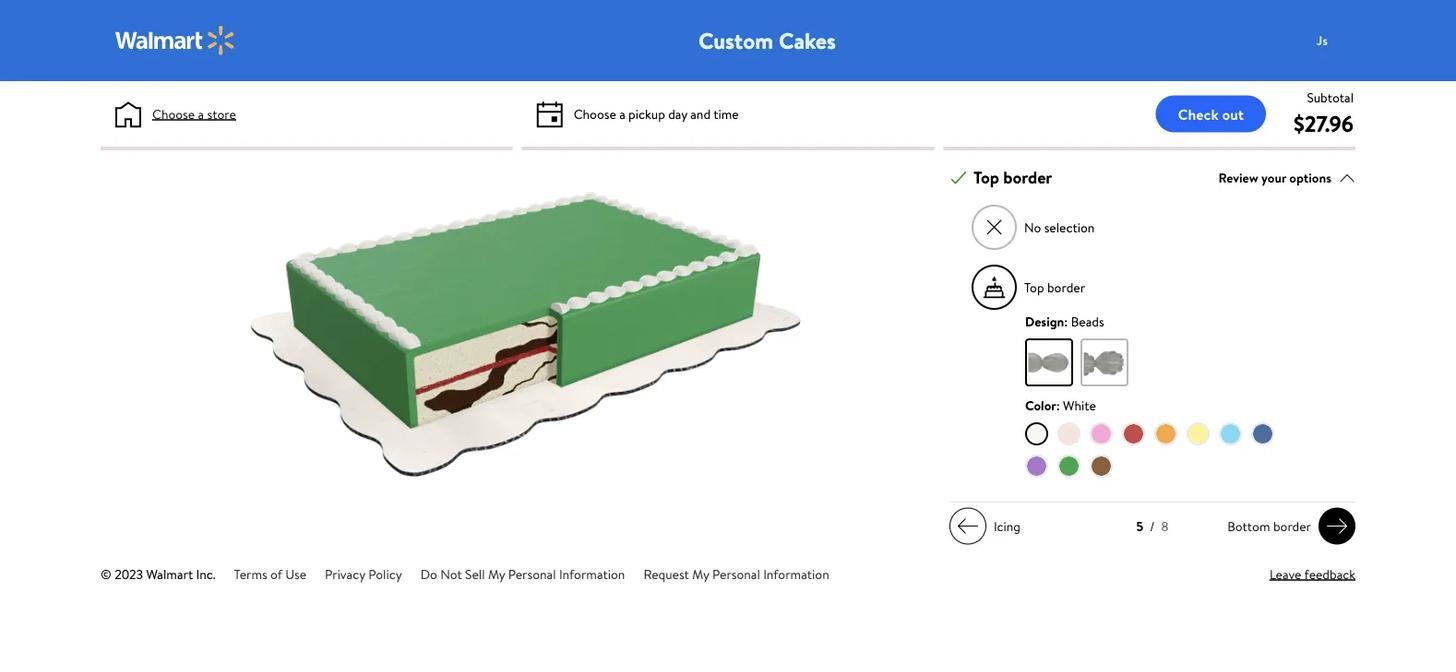 Task type: vqa. For each thing, say whether or not it's contained in the screenshot.
second Information from left
yes



Task type: describe. For each thing, give the bounding box(es) containing it.
2 my from the left
[[693, 566, 710, 584]]

terms
[[234, 566, 267, 584]]

inc.
[[196, 566, 216, 584]]

: for color
[[1057, 397, 1060, 415]]

pickup
[[629, 105, 665, 123]]

bottom border link
[[1221, 508, 1356, 545]]

5
[[1137, 518, 1144, 536]]

selection
[[1045, 218, 1095, 236]]

do not sell my personal information link
[[421, 566, 625, 584]]

request
[[644, 566, 690, 584]]

subtotal
[[1308, 88, 1354, 106]]

terms of use
[[234, 566, 307, 584]]

leave feedback
[[1270, 566, 1356, 584]]

policy
[[369, 566, 402, 584]]

no selection
[[1025, 218, 1095, 236]]

a for pickup
[[620, 105, 626, 123]]

leave feedback button
[[1270, 565, 1356, 585]]

remove image
[[985, 218, 1005, 238]]

cakes
[[779, 25, 836, 56]]

©
[[101, 566, 112, 584]]

request my personal information
[[644, 566, 830, 584]]

border for no selection
[[1004, 166, 1053, 189]]

back to walmart.com image
[[115, 26, 235, 55]]

top border for beads
[[1025, 278, 1086, 296]]

out
[[1223, 104, 1244, 124]]

time
[[714, 105, 739, 123]]

top for beads
[[1025, 278, 1045, 296]]

: for design
[[1065, 313, 1068, 331]]

not
[[441, 566, 462, 584]]

beads
[[1072, 313, 1105, 331]]

options
[[1290, 169, 1332, 187]]

5 / 8
[[1137, 518, 1169, 536]]

use
[[286, 566, 307, 584]]

sell
[[465, 566, 485, 584]]

privacy policy
[[325, 566, 402, 584]]

choose a pickup day and time
[[574, 105, 739, 123]]

do not sell my personal information
[[421, 566, 625, 584]]

day
[[669, 105, 688, 123]]

choose a store
[[152, 105, 236, 123]]

2023
[[115, 566, 143, 584]]

privacy policy link
[[325, 566, 402, 584]]

check out
[[1178, 104, 1244, 124]]

of
[[271, 566, 283, 584]]

2 information from the left
[[764, 566, 830, 584]]

choose for choose a pickup day and time
[[574, 105, 617, 123]]

bottom
[[1228, 518, 1271, 536]]

terms of use link
[[234, 566, 307, 584]]



Task type: locate. For each thing, give the bounding box(es) containing it.
white
[[1064, 397, 1097, 415]]

up arrow image
[[1340, 170, 1356, 186]]

0 vertical spatial top
[[974, 166, 1000, 189]]

8
[[1162, 518, 1169, 536]]

1 horizontal spatial information
[[764, 566, 830, 584]]

border right bottom
[[1274, 518, 1312, 536]]

custom cakes
[[699, 25, 836, 56]]

a
[[198, 105, 204, 123], [620, 105, 626, 123]]

personal right request
[[713, 566, 761, 584]]

0 horizontal spatial information
[[559, 566, 625, 584]]

0 vertical spatial border
[[1004, 166, 1053, 189]]

2 icon for continue arrow image from the left
[[1327, 516, 1349, 538]]

1 choose from the left
[[152, 105, 195, 123]]

:
[[1065, 313, 1068, 331], [1057, 397, 1060, 415]]

js
[[1317, 31, 1328, 49]]

1 a from the left
[[198, 105, 204, 123]]

© 2023 walmart inc.
[[101, 566, 216, 584]]

1 information from the left
[[559, 566, 625, 584]]

store
[[207, 105, 236, 123]]

0 horizontal spatial icon for continue arrow image
[[957, 516, 980, 538]]

top border up design : beads
[[1025, 278, 1086, 296]]

1 vertical spatial top
[[1025, 278, 1045, 296]]

privacy
[[325, 566, 365, 584]]

my right sell
[[488, 566, 505, 584]]

1 horizontal spatial a
[[620, 105, 626, 123]]

design
[[1026, 313, 1065, 331]]

0 vertical spatial :
[[1065, 313, 1068, 331]]

: left white
[[1057, 397, 1060, 415]]

icing link
[[950, 508, 1028, 545]]

check
[[1178, 104, 1219, 124]]

: left the beads
[[1065, 313, 1068, 331]]

2 personal from the left
[[713, 566, 761, 584]]

/
[[1151, 518, 1155, 536]]

feedback
[[1305, 566, 1356, 584]]

personal right sell
[[508, 566, 556, 584]]

0 horizontal spatial a
[[198, 105, 204, 123]]

border for beads
[[1048, 278, 1086, 296]]

1 vertical spatial top border
[[1025, 278, 1086, 296]]

2 a from the left
[[620, 105, 626, 123]]

icon for continue arrow image left icing
[[957, 516, 980, 538]]

1 vertical spatial border
[[1048, 278, 1086, 296]]

do
[[421, 566, 437, 584]]

2 vertical spatial border
[[1274, 518, 1312, 536]]

a left store
[[198, 105, 204, 123]]

1 horizontal spatial icon for continue arrow image
[[1327, 516, 1349, 538]]

and
[[691, 105, 711, 123]]

0 horizontal spatial personal
[[508, 566, 556, 584]]

subtotal $27.96
[[1294, 88, 1354, 139]]

0 horizontal spatial my
[[488, 566, 505, 584]]

a left pickup
[[620, 105, 626, 123]]

border up no
[[1004, 166, 1053, 189]]

choose left store
[[152, 105, 195, 123]]

review your options
[[1219, 169, 1332, 187]]

bottom border
[[1228, 518, 1312, 536]]

border up design : beads
[[1048, 278, 1086, 296]]

$27.96
[[1294, 108, 1354, 139]]

ok image
[[951, 170, 968, 186]]

color
[[1026, 397, 1057, 415]]

review your options link
[[1219, 165, 1356, 190]]

icon for continue arrow image up 'feedback'
[[1327, 516, 1349, 538]]

choose
[[152, 105, 195, 123], [574, 105, 617, 123]]

top border up remove icon
[[974, 166, 1053, 189]]

choose for choose a store
[[152, 105, 195, 123]]

request my personal information link
[[644, 566, 830, 584]]

js button
[[1304, 22, 1378, 59]]

icon for continue arrow image
[[957, 516, 980, 538], [1327, 516, 1349, 538]]

choose a store link
[[152, 104, 236, 124]]

leave
[[1270, 566, 1302, 584]]

0 horizontal spatial top
[[974, 166, 1000, 189]]

1 personal from the left
[[508, 566, 556, 584]]

1 my from the left
[[488, 566, 505, 584]]

check out button
[[1156, 96, 1267, 132]]

your
[[1262, 169, 1287, 187]]

1 horizontal spatial personal
[[713, 566, 761, 584]]

my
[[488, 566, 505, 584], [693, 566, 710, 584]]

a for store
[[198, 105, 204, 123]]

1 horizontal spatial :
[[1065, 313, 1068, 331]]

personal
[[508, 566, 556, 584], [713, 566, 761, 584]]

walmart
[[146, 566, 193, 584]]

design : beads
[[1026, 313, 1105, 331]]

review your options element
[[1219, 168, 1332, 188]]

no
[[1025, 218, 1042, 236]]

choose left pickup
[[574, 105, 617, 123]]

custom
[[699, 25, 774, 56]]

my right request
[[693, 566, 710, 584]]

top right ok icon
[[974, 166, 1000, 189]]

color : white
[[1026, 397, 1097, 415]]

2 choose from the left
[[574, 105, 617, 123]]

top border
[[974, 166, 1053, 189], [1025, 278, 1086, 296]]

1 horizontal spatial top
[[1025, 278, 1045, 296]]

icon for continue arrow image inside bottom border link
[[1327, 516, 1349, 538]]

0 horizontal spatial :
[[1057, 397, 1060, 415]]

top border for no selection
[[974, 166, 1053, 189]]

icing
[[994, 518, 1021, 536]]

icon for continue arrow image inside "icing" link
[[957, 516, 980, 538]]

review
[[1219, 169, 1259, 187]]

top
[[974, 166, 1000, 189], [1025, 278, 1045, 296]]

1 icon for continue arrow image from the left
[[957, 516, 980, 538]]

1 horizontal spatial my
[[693, 566, 710, 584]]

0 horizontal spatial choose
[[152, 105, 195, 123]]

top up design at the right
[[1025, 278, 1045, 296]]

border
[[1004, 166, 1053, 189], [1048, 278, 1086, 296], [1274, 518, 1312, 536]]

0 vertical spatial top border
[[974, 166, 1053, 189]]

1 horizontal spatial choose
[[574, 105, 617, 123]]

top for no selection
[[974, 166, 1000, 189]]

1 vertical spatial :
[[1057, 397, 1060, 415]]

information
[[559, 566, 625, 584], [764, 566, 830, 584]]



